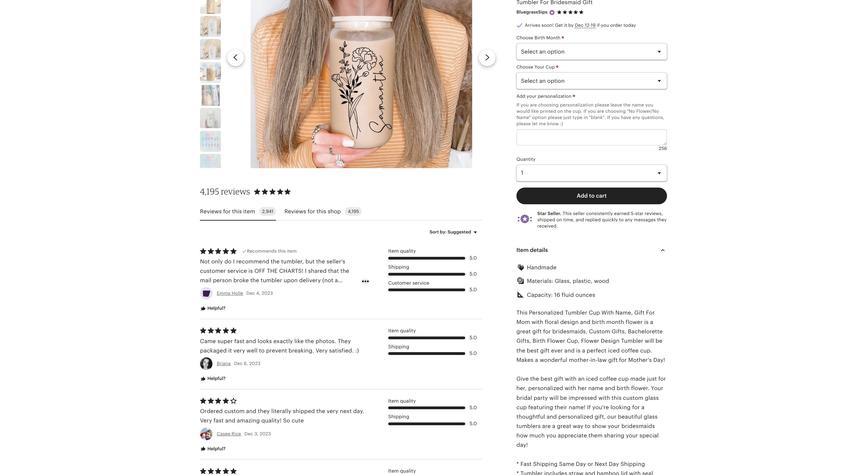 Task type: describe. For each thing, give the bounding box(es) containing it.
a down "for"
[[650, 319, 653, 326]]

option
[[532, 115, 547, 120]]

made
[[630, 376, 646, 383]]

breaking.
[[289, 348, 314, 354]]

this down reviews
[[232, 208, 242, 215]]

if up would
[[517, 102, 520, 108]]

add to cart
[[577, 193, 607, 199]]

you up would
[[521, 102, 529, 108]]

1 vertical spatial your
[[608, 424, 620, 430]]

coffee inside this personalized tumbler cup with name, gift for mom with floral design and birth month flower is a great gift for bridesmaids.  custom gifts, bachelorette gifts, birth flower cup, flower design tumbler will be the best gift ever and is a perfect iced coffee cup. makes a wonderful mother-in-law gift for mother's day!
[[621, 348, 639, 354]]

casee
[[217, 432, 230, 437]]

shipping for briana dec 6, 2023
[[388, 344, 409, 350]]

1 vertical spatial item
[[287, 249, 297, 254]]

emma holle link
[[217, 291, 243, 296]]

glass,
[[555, 278, 571, 285]]

iced inside give the best gift with an iced coffee cup made just for her, personalized with her name and birth flower.  your bridal party will be impressed with this custom glass cup featuring their name!  if you're looking for a thoughtful and personalized gift, our beautiful glass tumblers are a great way to show your bridesmaids how much you appreciate them sharing your special day!
[[586, 376, 598, 383]]

the inside this personalized tumbler cup with name, gift for mom with floral design and birth month flower is a great gift for bridesmaids.  custom gifts, bachelorette gifts, birth flower cup, flower design tumbler will be the best gift ever and is a perfect iced coffee cup. makes a wonderful mother-in-law gift for mother's day!
[[517, 348, 525, 354]]

packaged
[[200, 348, 227, 354]]

2 vertical spatial your
[[626, 433, 638, 440]]

choose your cup
[[517, 65, 556, 70]]

way
[[573, 424, 583, 430]]

choose for choose birth month
[[517, 35, 533, 40]]

next
[[595, 461, 607, 468]]

4 item quality from the top
[[388, 469, 416, 474]]

1 day from the left
[[576, 461, 586, 468]]

like inside came super fast and looks exactly like the photos. they packaged it very well to prevent breaking. very satisfied. :)
[[294, 338, 304, 345]]

perfect
[[587, 348, 607, 354]]

reviews
[[221, 187, 250, 197]]

in
[[584, 115, 588, 120]]

month
[[606, 319, 624, 326]]

consistently
[[586, 211, 613, 216]]

if
[[597, 23, 600, 28]]

it inside came super fast and looks exactly like the photos. they packaged it very well to prevent breaking. very satisfied. :)
[[228, 348, 232, 354]]

day!
[[653, 357, 665, 364]]

today
[[624, 23, 636, 28]]

seller.
[[548, 211, 562, 216]]

if right "blank".
[[607, 115, 610, 120]]

bluegrasssips link
[[517, 10, 548, 15]]

item inside dropdown button
[[517, 247, 529, 254]]

cart
[[596, 193, 607, 199]]

reviews for reviews for this item
[[200, 208, 222, 215]]

0 horizontal spatial cup
[[546, 65, 555, 70]]

0 vertical spatial are
[[530, 102, 537, 108]]

and inside this seller consistently earned 5-star reviews, shipped on time, and replied quickly to any messages they received.
[[576, 217, 584, 223]]

1 horizontal spatial it
[[564, 23, 567, 28]]

flower
[[626, 319, 643, 326]]

by
[[568, 23, 574, 28]]

1 vertical spatial glass
[[644, 414, 658, 421]]

they inside this seller consistently earned 5-star reviews, shipped on time, and replied quickly to any messages they received.
[[657, 217, 667, 223]]

tumblers
[[517, 424, 541, 430]]

1 horizontal spatial gifts,
[[612, 329, 626, 335]]

recommends
[[247, 249, 277, 254]]

to inside button
[[589, 193, 595, 199]]

6 5.0 from the top
[[470, 406, 477, 411]]

0 horizontal spatial choosing
[[538, 102, 559, 108]]

item quality for emma holle dec 4, 2023
[[388, 249, 416, 254]]

with left the 'an'
[[565, 376, 577, 383]]

item for emma holle dec 4, 2023
[[388, 249, 399, 254]]

photos.
[[316, 338, 336, 345]]

for down 4,195 reviews
[[223, 208, 231, 215]]

if inside give the best gift with an iced coffee cup made just for her, personalized with her name and birth flower.  your bridal party will be impressed with this custom glass cup featuring their name!  if you're looking for a thoughtful and personalized gift, our beautiful glass tumblers are a great way to show your bridesmaids how much you appreciate them sharing your special day!
[[587, 405, 591, 411]]

a right makes
[[535, 357, 538, 364]]

add your personalization
[[517, 94, 573, 99]]

gift right law at the right
[[608, 357, 618, 364]]

design
[[601, 338, 620, 345]]

0 horizontal spatial your
[[535, 65, 545, 70]]

cute
[[292, 418, 304, 425]]

0 vertical spatial cup
[[618, 376, 629, 383]]

casee rice link
[[217, 432, 241, 437]]

wood
[[594, 278, 609, 285]]

mother's
[[628, 357, 652, 364]]

256
[[659, 146, 667, 151]]

the inside give the best gift with an iced coffee cup made just for her, personalized with her name and birth flower.  your bridal party will be impressed with this custom glass cup featuring their name!  if you're looking for a thoughtful and personalized gift, our beautiful glass tumblers are a great way to show your bridesmaids how much you appreciate them sharing your special day!
[[530, 376, 539, 383]]

details
[[530, 247, 548, 254]]

next
[[340, 409, 352, 415]]

any inside this seller consistently earned 5-star reviews, shipped on time, and replied quickly to any messages they received.
[[625, 217, 633, 223]]

this for seller
[[563, 211, 572, 216]]

Add your personalization text field
[[517, 129, 667, 146]]

reviews for reviews for this shop
[[285, 208, 306, 215]]

the inside 'ordered custom and they literally shipped the very next day. very fast and amazing quality! so cute'
[[316, 409, 325, 415]]

well
[[247, 348, 258, 354]]

item quality for briana dec 6, 2023
[[388, 328, 416, 334]]

2 vertical spatial please
[[517, 121, 531, 127]]

and up amazing
[[246, 409, 256, 415]]

the up the "no at top
[[623, 102, 631, 108]]

how
[[517, 433, 528, 440]]

this for personalized
[[517, 310, 528, 316]]

personalization inside if you are choosing personalization please leave the name you would like printed on the cup.  if you are choosing "no flower/no name" option please just type in "blank".  if you have any questions, please let me know :)
[[560, 102, 594, 108]]

0 vertical spatial tumbler
[[565, 310, 587, 316]]

them
[[589, 433, 603, 440]]

star seller.
[[537, 211, 562, 216]]

dec left 3,
[[245, 432, 253, 437]]

a up beautiful
[[641, 405, 645, 411]]

name!
[[569, 405, 586, 411]]

4,195 for 4,195 reviews
[[200, 187, 219, 197]]

dec left the 6,
[[234, 361, 243, 367]]

customer service
[[388, 280, 429, 286]]

by:
[[440, 230, 447, 235]]

a down their
[[552, 424, 555, 430]]

birth inside this personalized tumbler cup with name, gift for mom with floral design and birth month flower is a great gift for bridesmaids.  custom gifts, bachelorette gifts, birth flower cup, flower design tumbler will be the best gift ever and is a perfect iced coffee cup. makes a wonderful mother-in-law gift for mother's day!
[[592, 319, 605, 326]]

you inside give the best gift with an iced coffee cup made just for her, personalized with her name and birth flower.  your bridal party will be impressed with this custom glass cup featuring their name!  if you're looking for a thoughtful and personalized gift, our beautiful glass tumblers are a great way to show your bridesmaids how much you appreciate them sharing your special day!
[[546, 433, 556, 440]]

the right printed at the top right of the page
[[564, 109, 571, 114]]

so
[[283, 418, 290, 425]]

item for briana dec 6, 2023
[[388, 328, 399, 334]]

her,
[[517, 386, 527, 392]]

a up mother-
[[582, 348, 585, 354]]

custom inside give the best gift with an iced coffee cup made just for her, personalized with her name and birth flower.  your bridal party will be impressed with this custom glass cup featuring their name!  if you're looking for a thoughtful and personalized gift, our beautiful glass tumblers are a great way to show your bridesmaids how much you appreciate them sharing your special day!
[[623, 395, 643, 402]]

0 vertical spatial your
[[527, 94, 537, 99]]

gift,
[[595, 414, 606, 421]]

amazing
[[237, 418, 260, 425]]

leave
[[611, 102, 622, 108]]

arrives
[[525, 23, 540, 28]]

and down cup,
[[564, 348, 575, 354]]

fast
[[521, 461, 532, 468]]

let
[[532, 121, 538, 127]]

printed
[[540, 109, 556, 114]]

exactly
[[273, 338, 293, 345]]

thoughtful
[[517, 414, 545, 421]]

personalized
[[529, 310, 564, 316]]

3,
[[254, 432, 259, 437]]

dec left 4,
[[246, 291, 255, 296]]

1 vertical spatial cup
[[517, 405, 527, 411]]

birth inside this personalized tumbler cup with name, gift for mom with floral design and birth month flower is a great gift for bridesmaids.  custom gifts, bachelorette gifts, birth flower cup, flower design tumbler will be the best gift ever and is a perfect iced coffee cup. makes a wonderful mother-in-law gift for mother's day!
[[533, 338, 546, 345]]

bridesmaids
[[622, 424, 655, 430]]

bluegrasssips
[[517, 10, 548, 15]]

2 5.0 from the top
[[470, 271, 477, 277]]

star
[[635, 211, 644, 216]]

you up "blank".
[[588, 109, 596, 114]]

4,
[[256, 291, 261, 296]]

shipped inside this seller consistently earned 5-star reviews, shipped on time, and replied quickly to any messages they received.
[[537, 217, 555, 223]]

any inside if you are choosing personalization please leave the name you would like printed on the cup.  if you are choosing "no flower/no name" option please just type in "blank".  if you have any questions, please let me know :)
[[633, 115, 640, 120]]

you up flower/no
[[645, 102, 653, 108]]

soon! get
[[542, 23, 563, 28]]

1 vertical spatial please
[[548, 115, 562, 120]]

bachelorette
[[628, 329, 663, 335]]

gift inside give the best gift with an iced coffee cup made just for her, personalized with her name and birth flower.  your bridal party will be impressed with this custom glass cup featuring their name!  if you're looking for a thoughtful and personalized gift, our beautiful glass tumblers are a great way to show your bridesmaids how much you appreciate them sharing your special day!
[[554, 376, 563, 383]]

for down floral
[[543, 329, 551, 335]]

item for casee rice dec 3, 2023
[[388, 399, 399, 404]]

0 vertical spatial personalization
[[538, 94, 572, 99]]

4,195 for 4,195
[[348, 209, 359, 214]]

name,
[[615, 310, 633, 316]]

on inside this seller consistently earned 5-star reviews, shipped on time, and replied quickly to any messages they received.
[[557, 217, 562, 223]]

"blank".
[[589, 115, 606, 120]]

0 horizontal spatial is
[[576, 348, 581, 354]]

name inside give the best gift with an iced coffee cup made just for her, personalized with her name and birth flower.  your bridal party will be impressed with this custom glass cup featuring their name!  if you're looking for a thoughtful and personalized gift, our beautiful glass tumblers are a great way to show your bridesmaids how much you appreciate them sharing your special day!
[[588, 386, 603, 392]]

they inside 'ordered custom and they literally shipped the very next day. very fast and amazing quality! so cute'
[[258, 409, 270, 415]]

impressed
[[569, 395, 597, 402]]

you left have
[[612, 115, 620, 120]]

design
[[560, 319, 579, 326]]

5 5.0 from the top
[[470, 351, 477, 357]]

very inside came super fast and looks exactly like the photos. they packaged it very well to prevent breaking. very satisfied. :)
[[233, 348, 245, 354]]

came
[[200, 338, 216, 345]]

like inside if you are choosing personalization please leave the name you would like printed on the cup.  if you are choosing "no flower/no name" option please just type in "blank".  if you have any questions, please let me know :)
[[531, 109, 539, 114]]

iced inside this personalized tumbler cup with name, gift for mom with floral design and birth month flower is a great gift for bridesmaids.  custom gifts, bachelorette gifts, birth flower cup, flower design tumbler will be the best gift ever and is a perfect iced coffee cup. makes a wonderful mother-in-law gift for mother's day!
[[608, 348, 620, 354]]

6,
[[244, 361, 248, 367]]

this left shop
[[317, 208, 326, 215]]

0 vertical spatial glass
[[645, 395, 659, 402]]

for left shop
[[308, 208, 315, 215]]

same
[[559, 461, 574, 468]]

you right if
[[601, 23, 609, 28]]

handmade
[[527, 265, 557, 271]]

1 vertical spatial personalized
[[558, 414, 593, 421]]

sort by: suggested
[[430, 230, 471, 235]]

for down the day!
[[659, 376, 666, 383]]

type
[[573, 115, 583, 120]]

will inside give the best gift with an iced coffee cup made just for her, personalized with her name and birth flower.  your bridal party will be impressed with this custom glass cup featuring their name!  if you're looking for a thoughtful and personalized gift, our beautiful glass tumblers are a great way to show your bridesmaids how much you appreciate them sharing your special day!
[[549, 395, 559, 402]]

4 5.0 from the top
[[470, 335, 477, 341]]

shop
[[328, 208, 341, 215]]

helpful? button for came
[[195, 373, 231, 386]]

0 vertical spatial item
[[243, 208, 255, 215]]

4,195 reviews
[[200, 187, 250, 197]]

gift down personalized on the right
[[532, 329, 542, 335]]

3 5.0 from the top
[[470, 287, 477, 293]]

for
[[646, 310, 655, 316]]

if up in
[[584, 109, 587, 114]]

star_seller image
[[549, 9, 555, 16]]

1 horizontal spatial tumbler
[[621, 338, 643, 345]]

and up casee rice link
[[225, 418, 235, 425]]

in-
[[591, 357, 598, 364]]

1 helpful? button from the top
[[195, 303, 231, 315]]

fast inside 'ordered custom and they literally shipped the very next day. very fast and amazing quality! so cute'
[[214, 418, 224, 425]]

12-
[[585, 23, 591, 28]]

gift left ever in the right bottom of the page
[[540, 348, 550, 354]]

much
[[530, 433, 545, 440]]



Task type: locate. For each thing, give the bounding box(es) containing it.
1 vertical spatial coffee
[[600, 376, 617, 383]]

on
[[557, 109, 563, 114], [557, 217, 562, 223]]

2 quality from the top
[[400, 328, 416, 334]]

iced
[[608, 348, 620, 354], [586, 376, 598, 383]]

0 horizontal spatial cup
[[517, 405, 527, 411]]

add up seller
[[577, 193, 588, 199]]

0 vertical spatial :)
[[560, 121, 563, 127]]

holle
[[232, 291, 243, 296]]

glass
[[645, 395, 659, 402], [644, 414, 658, 421]]

0 horizontal spatial item
[[243, 208, 255, 215]]

0 horizontal spatial gifts,
[[517, 338, 531, 345]]

custom inside 'ordered custom and they literally shipped the very next day. very fast and amazing quality! so cute'
[[224, 409, 245, 415]]

me
[[539, 121, 546, 127]]

custom up amazing
[[224, 409, 245, 415]]

with
[[602, 310, 614, 316]]

best inside this personalized tumbler cup with name, gift for mom with floral design and birth month flower is a great gift for bridesmaids.  custom gifts, bachelorette gifts, birth flower cup, flower design tumbler will be the best gift ever and is a perfect iced coffee cup. makes a wonderful mother-in-law gift for mother's day!
[[527, 348, 539, 354]]

customer
[[388, 280, 411, 286]]

materials:
[[527, 278, 553, 285]]

1 vertical spatial choose
[[517, 65, 533, 70]]

1 horizontal spatial will
[[645, 338, 654, 345]]

be up their
[[560, 395, 567, 402]]

please up know
[[548, 115, 562, 120]]

reviews for this item
[[200, 208, 255, 215]]

super
[[217, 338, 233, 345]]

0 vertical spatial custom
[[623, 395, 643, 402]]

1 vertical spatial your
[[651, 386, 663, 392]]

your up would
[[527, 94, 537, 99]]

just right made at right bottom
[[647, 376, 657, 383]]

any down the "no at top
[[633, 115, 640, 120]]

1 vertical spatial very
[[327, 409, 338, 415]]

1 vertical spatial 4,195
[[348, 209, 359, 214]]

1 vertical spatial cup.
[[640, 348, 652, 354]]

2 reviews from the left
[[285, 208, 306, 215]]

they
[[338, 338, 351, 345]]

with inside this personalized tumbler cup with name, gift for mom with floral design and birth month flower is a great gift for bridesmaids.  custom gifts, bachelorette gifts, birth flower cup, flower design tumbler will be the best gift ever and is a perfect iced coffee cup. makes a wonderful mother-in-law gift for mother's day!
[[532, 319, 543, 326]]

0 horizontal spatial will
[[549, 395, 559, 402]]

flower.
[[631, 386, 650, 392]]

2023 for 4,
[[262, 291, 273, 296]]

0 vertical spatial be
[[656, 338, 663, 345]]

just inside if you are choosing personalization please leave the name you would like printed on the cup.  if you are choosing "no flower/no name" option please just type in "blank".  if you have any questions, please let me know :)
[[563, 115, 572, 120]]

1 horizontal spatial cup
[[618, 376, 629, 383]]

1 horizontal spatial your
[[651, 386, 663, 392]]

shipped inside 'ordered custom and they literally shipped the very next day. very fast and amazing quality! so cute'
[[293, 409, 315, 415]]

1 horizontal spatial name
[[632, 102, 644, 108]]

:) right know
[[560, 121, 563, 127]]

2 day from the left
[[609, 461, 619, 468]]

and right design
[[580, 319, 590, 326]]

helpful? down casee
[[206, 447, 226, 452]]

1 5.0 from the top
[[470, 256, 477, 261]]

and down their
[[547, 414, 557, 421]]

cup. up mother's
[[640, 348, 652, 354]]

questions,
[[642, 115, 665, 120]]

1 vertical spatial cup
[[589, 310, 600, 316]]

the right give
[[530, 376, 539, 383]]

to inside came super fast and looks exactly like the photos. they packaged it very well to prevent breaking. very satisfied. :)
[[259, 348, 265, 354]]

law
[[598, 357, 607, 364]]

0 vertical spatial any
[[633, 115, 640, 120]]

be inside give the best gift with an iced coffee cup made just for her, personalized with her name and birth flower.  your bridal party will be impressed with this custom glass cup featuring their name!  if you're looking for a thoughtful and personalized gift, our beautiful glass tumblers are a great way to show your bridesmaids how much you appreciate them sharing your special day!
[[560, 395, 567, 402]]

this
[[563, 211, 572, 216], [517, 310, 528, 316]]

emma holle dec 4, 2023
[[217, 291, 273, 296]]

0 horizontal spatial your
[[527, 94, 537, 99]]

1 horizontal spatial custom
[[623, 395, 643, 402]]

1 vertical spatial is
[[576, 348, 581, 354]]

they
[[657, 217, 667, 223], [258, 409, 270, 415]]

very inside 'ordered custom and they literally shipped the very next day. very fast and amazing quality! so cute'
[[327, 409, 338, 415]]

very down ordered
[[200, 418, 212, 425]]

give the best gift with an iced coffee cup made just for her, personalized with her name and birth flower.  your bridal party will be impressed with this custom glass cup featuring their name!  if you're looking for a thoughtful and personalized gift, our beautiful glass tumblers are a great way to show your bridesmaids how much you appreciate them sharing your special day!
[[517, 376, 666, 449]]

0 vertical spatial choose
[[517, 35, 533, 40]]

emma
[[217, 291, 230, 296]]

4,195 right shop
[[348, 209, 359, 214]]

0 horizontal spatial this
[[517, 310, 528, 316]]

helpful? button for ordered
[[195, 443, 231, 456]]

with left her
[[565, 386, 576, 392]]

0 horizontal spatial they
[[258, 409, 270, 415]]

is up mother-
[[576, 348, 581, 354]]

birth down floral
[[533, 338, 546, 345]]

2 helpful? button from the top
[[195, 373, 231, 386]]

on right printed at the top right of the page
[[557, 109, 563, 114]]

2 horizontal spatial are
[[597, 109, 604, 114]]

personalization up printed at the top right of the page
[[538, 94, 572, 99]]

3 helpful? button from the top
[[195, 443, 231, 456]]

sort
[[430, 230, 439, 235]]

birth
[[535, 35, 545, 40], [533, 338, 546, 345]]

0 vertical spatial please
[[595, 102, 609, 108]]

and up "well"
[[246, 338, 256, 345]]

this inside give the best gift with an iced coffee cup made just for her, personalized with her name and birth flower.  your bridal party will be impressed with this custom glass cup featuring their name!  if you're looking for a thoughtful and personalized gift, our beautiful glass tumblers are a great way to show your bridesmaids how much you appreciate them sharing your special day!
[[612, 395, 622, 402]]

0 horizontal spatial like
[[294, 338, 304, 345]]

3 helpful? from the top
[[206, 447, 226, 452]]

name inside if you are choosing personalization please leave the name you would like printed on the cup.  if you are choosing "no flower/no name" option please just type in "blank".  if you have any questions, please let me know :)
[[632, 102, 644, 108]]

0 vertical spatial on
[[557, 109, 563, 114]]

1 horizontal spatial birth
[[617, 386, 630, 392]]

1 horizontal spatial 4,195
[[348, 209, 359, 214]]

iced down design
[[608, 348, 620, 354]]

glass up bridesmaids
[[644, 414, 658, 421]]

your up sharing
[[608, 424, 620, 430]]

are up the much
[[542, 424, 551, 430]]

your down bridesmaids
[[626, 433, 638, 440]]

choosing up printed at the top right of the page
[[538, 102, 559, 108]]

custom
[[623, 395, 643, 402], [224, 409, 245, 415]]

gifts,
[[612, 329, 626, 335], [517, 338, 531, 345]]

add inside button
[[577, 193, 588, 199]]

plastic,
[[573, 278, 593, 285]]

glass down flower.
[[645, 395, 659, 402]]

choosing down leave
[[605, 109, 626, 114]]

tumbler up design
[[565, 310, 587, 316]]

fast
[[234, 338, 244, 345], [214, 418, 224, 425]]

1 horizontal spatial day
[[609, 461, 619, 468]]

messages
[[634, 217, 656, 223]]

with down personalized on the right
[[532, 319, 543, 326]]

1 vertical spatial personalization
[[560, 102, 594, 108]]

just inside give the best gift with an iced coffee cup made just for her, personalized with her name and birth flower.  your bridal party will be impressed with this custom glass cup featuring their name!  if you're looking for a thoughtful and personalized gift, our beautiful glass tumblers are a great way to show your bridesmaids how much you appreciate them sharing your special day!
[[647, 376, 657, 383]]

coffee up mother's
[[621, 348, 639, 354]]

birth left flower.
[[617, 386, 630, 392]]

coffee inside give the best gift with an iced coffee cup made just for her, personalized with her name and birth flower.  your bridal party will be impressed with this custom glass cup featuring their name!  if you're looking for a thoughtful and personalized gift, our beautiful glass tumblers are a great way to show your bridesmaids how much you appreciate them sharing your special day!
[[600, 376, 617, 383]]

to right the way in the bottom of the page
[[585, 424, 591, 430]]

0 horizontal spatial it
[[228, 348, 232, 354]]

5-
[[631, 211, 635, 216]]

the inside came super fast and looks exactly like the photos. they packaged it very well to prevent breaking. very satisfied. :)
[[305, 338, 314, 345]]

gift
[[634, 310, 645, 316]]

1 vertical spatial tumbler
[[621, 338, 643, 345]]

for up beautiful
[[632, 405, 640, 411]]

shipping for casee rice dec 3, 2023
[[388, 415, 409, 420]]

5.0
[[470, 256, 477, 261], [470, 271, 477, 277], [470, 287, 477, 293], [470, 335, 477, 341], [470, 351, 477, 357], [470, 406, 477, 411], [470, 421, 477, 427]]

item quality for casee rice dec 3, 2023
[[388, 399, 416, 404]]

great up the appreciate
[[557, 424, 571, 430]]

quickly
[[602, 217, 618, 223]]

shipping for emma holle dec 4, 2023
[[388, 265, 409, 270]]

:) inside came super fast and looks exactly like the photos. they packaged it very well to prevent breaking. very satisfied. :)
[[355, 348, 359, 354]]

fast right super
[[234, 338, 244, 345]]

are inside give the best gift with an iced coffee cup made just for her, personalized with her name and birth flower.  your bridal party will be impressed with this custom glass cup featuring their name!  if you're looking for a thoughtful and personalized gift, our beautiful glass tumblers are a great way to show your bridesmaids how much you appreciate them sharing your special day!
[[542, 424, 551, 430]]

helpful? button down casee
[[195, 443, 231, 456]]

helpful? button
[[195, 303, 231, 315], [195, 373, 231, 386], [195, 443, 231, 456]]

0 horizontal spatial very
[[200, 418, 212, 425]]

for
[[223, 208, 231, 215], [308, 208, 315, 215], [543, 329, 551, 335], [619, 357, 627, 364], [659, 376, 666, 383], [632, 405, 640, 411]]

sharing
[[604, 433, 624, 440]]

this right 'recommends'
[[278, 249, 286, 254]]

0 horizontal spatial add
[[517, 94, 526, 99]]

the up makes
[[517, 348, 525, 354]]

casee rice dec 3, 2023
[[217, 432, 271, 437]]

with up you're
[[598, 395, 610, 402]]

0 horizontal spatial cup.
[[573, 109, 582, 114]]

choose down choose birth month
[[517, 65, 533, 70]]

3 item quality from the top
[[388, 399, 416, 404]]

1 vertical spatial choosing
[[605, 109, 626, 114]]

coffee down law at the right
[[600, 376, 617, 383]]

your inside give the best gift with an iced coffee cup made just for her, personalized with her name and birth flower.  your bridal party will be impressed with this custom glass cup featuring their name!  if you're looking for a thoughtful and personalized gift, our beautiful glass tumblers are a great way to show your bridesmaids how much you appreciate them sharing your special day!
[[651, 386, 663, 392]]

personalized glass tumbler with name and birth flower for iced coffee with lid and straw gift for her birthday gift customized gift for mom bridal party gift bachelorette party gift christmas gift party favors company gift personalized gift darlify image
[[200, 0, 221, 14], [251, 0, 472, 168], [200, 16, 221, 37], [200, 39, 221, 60], [200, 62, 221, 83], [200, 85, 221, 106], [200, 108, 221, 129], [200, 131, 221, 152], [200, 154, 221, 175]]

tab list containing reviews for this item
[[200, 203, 482, 221]]

1 vertical spatial be
[[560, 395, 567, 402]]

1 horizontal spatial just
[[647, 376, 657, 383]]

0 vertical spatial cup.
[[573, 109, 582, 114]]

great inside this personalized tumbler cup with name, gift for mom with floral design and birth month flower is a great gift for bridesmaids.  custom gifts, bachelorette gifts, birth flower cup, flower design tumbler will be the best gift ever and is a perfect iced coffee cup. makes a wonderful mother-in-law gift for mother's day!
[[517, 329, 531, 335]]

best up party
[[541, 376, 553, 383]]

reviews
[[200, 208, 222, 215], [285, 208, 306, 215]]

wonderful
[[540, 357, 567, 364]]

item details button
[[510, 242, 673, 259]]

day!
[[517, 442, 528, 449]]

and
[[576, 217, 584, 223], [580, 319, 590, 326], [246, 338, 256, 345], [564, 348, 575, 354], [605, 386, 615, 392], [246, 409, 256, 415], [547, 414, 557, 421], [225, 418, 235, 425]]

it down super
[[228, 348, 232, 354]]

to inside this seller consistently earned 5-star reviews, shipped on time, and replied quickly to any messages they received.
[[619, 217, 624, 223]]

looking
[[611, 405, 631, 411]]

3 quality from the top
[[400, 399, 416, 404]]

1 vertical spatial will
[[549, 395, 559, 402]]

0 vertical spatial it
[[564, 23, 567, 28]]

2023 right 4,
[[262, 291, 273, 296]]

add for add your personalization
[[517, 94, 526, 99]]

flower up ever in the right bottom of the page
[[547, 338, 565, 345]]

0 vertical spatial very
[[316, 348, 328, 354]]

1 reviews from the left
[[200, 208, 222, 215]]

very down photos.
[[316, 348, 328, 354]]

2 item quality from the top
[[388, 328, 416, 334]]

this up looking
[[612, 395, 622, 402]]

be inside this personalized tumbler cup with name, gift for mom with floral design and birth month flower is a great gift for bridesmaids.  custom gifts, bachelorette gifts, birth flower cup, flower design tumbler will be the best gift ever and is a perfect iced coffee cup. makes a wonderful mother-in-law gift for mother's day!
[[656, 338, 663, 345]]

0 vertical spatial choosing
[[538, 102, 559, 108]]

0 vertical spatial birth
[[535, 35, 545, 40]]

1 vertical spatial like
[[294, 338, 304, 345]]

0 vertical spatial iced
[[608, 348, 620, 354]]

give
[[517, 376, 529, 383]]

iced right the 'an'
[[586, 376, 598, 383]]

shipped up received.
[[537, 217, 555, 223]]

great inside give the best gift with an iced coffee cup made just for her, personalized with her name and birth flower.  your bridal party will be impressed with this custom glass cup featuring their name!  if you're looking for a thoughtful and personalized gift, our beautiful glass tumblers are a great way to show your bridesmaids how much you appreciate them sharing your special day!
[[557, 424, 571, 430]]

item left 2,941
[[243, 208, 255, 215]]

personalized down name!
[[558, 414, 593, 421]]

1 horizontal spatial fast
[[234, 338, 244, 345]]

tab list
[[200, 203, 482, 221]]

this up time,
[[563, 211, 572, 216]]

1 item quality from the top
[[388, 249, 416, 254]]

1 vertical spatial custom
[[224, 409, 245, 415]]

any down 5-
[[625, 217, 633, 223]]

1 horizontal spatial shipped
[[537, 217, 555, 223]]

fast down ordered
[[214, 418, 224, 425]]

cup. up the type
[[573, 109, 582, 114]]

2 horizontal spatial please
[[595, 102, 609, 108]]

1 vertical spatial gifts,
[[517, 338, 531, 345]]

this inside this personalized tumbler cup with name, gift for mom with floral design and birth month flower is a great gift for bridesmaids.  custom gifts, bachelorette gifts, birth flower cup, flower design tumbler will be the best gift ever and is a perfect iced coffee cup. makes a wonderful mother-in-law gift for mother's day!
[[517, 310, 528, 316]]

very inside came super fast and looks exactly like the photos. they packaged it very well to prevent breaking. very satisfied. :)
[[316, 348, 328, 354]]

would
[[517, 109, 530, 114]]

1 vertical spatial best
[[541, 376, 553, 383]]

will inside this personalized tumbler cup with name, gift for mom with floral design and birth month flower is a great gift for bridesmaids.  custom gifts, bachelorette gifts, birth flower cup, flower design tumbler will be the best gift ever and is a perfect iced coffee cup. makes a wonderful mother-in-law gift for mother's day!
[[645, 338, 654, 345]]

1 horizontal spatial choosing
[[605, 109, 626, 114]]

gifts, down month
[[612, 329, 626, 335]]

1 choose from the top
[[517, 35, 533, 40]]

7 5.0 from the top
[[470, 421, 477, 427]]

0 vertical spatial add
[[517, 94, 526, 99]]

0 horizontal spatial just
[[563, 115, 572, 120]]

this seller consistently earned 5-star reviews, shipped on time, and replied quickly to any messages they received.
[[537, 211, 667, 229]]

1 vertical spatial helpful? button
[[195, 373, 231, 386]]

cup. inside if you are choosing personalization please leave the name you would like printed on the cup.  if you are choosing "no flower/no name" option please just type in "blank".  if you have any questions, please let me know :)
[[573, 109, 582, 114]]

1 horizontal spatial is
[[644, 319, 649, 326]]

1 vertical spatial it
[[228, 348, 232, 354]]

1 horizontal spatial :)
[[560, 121, 563, 127]]

like
[[531, 109, 539, 114], [294, 338, 304, 345]]

quality for emma holle dec 4, 2023
[[400, 249, 416, 254]]

helpful? button down briana link
[[195, 373, 231, 386]]

to inside give the best gift with an iced coffee cup made just for her, personalized with her name and birth flower.  your bridal party will be impressed with this custom glass cup featuring their name!  if you're looking for a thoughtful and personalized gift, our beautiful glass tumblers are a great way to show your bridesmaids how much you appreciate them sharing your special day!
[[585, 424, 591, 430]]

2 flower from the left
[[581, 338, 599, 345]]

choose for choose your cup
[[517, 65, 533, 70]]

this inside this seller consistently earned 5-star reviews, shipped on time, and replied quickly to any messages they received.
[[563, 211, 572, 216]]

beautiful
[[618, 414, 642, 421]]

0 vertical spatial this
[[563, 211, 572, 216]]

shipped
[[537, 217, 555, 223], [293, 409, 315, 415]]

birth inside give the best gift with an iced coffee cup made just for her, personalized with her name and birth flower.  your bridal party will be impressed with this custom glass cup featuring their name!  if you're looking for a thoughtful and personalized gift, our beautiful glass tumblers are a great way to show your bridesmaids how much you appreciate them sharing your special day!
[[617, 386, 630, 392]]

best inside give the best gift with an iced coffee cup made just for her, personalized with her name and birth flower.  your bridal party will be impressed with this custom glass cup featuring their name!  if you're looking for a thoughtful and personalized gift, our beautiful glass tumblers are a great way to show your bridesmaids how much you appreciate them sharing your special day!
[[541, 376, 553, 383]]

name
[[632, 102, 644, 108], [588, 386, 603, 392]]

1 vertical spatial are
[[597, 109, 604, 114]]

arrives soon! get it by dec 12-19 if you order today
[[525, 23, 636, 28]]

name"
[[517, 115, 531, 120]]

reviews,
[[645, 211, 663, 216]]

0 horizontal spatial birth
[[592, 319, 605, 326]]

1 horizontal spatial your
[[608, 424, 620, 430]]

received.
[[537, 224, 558, 229]]

name right her
[[588, 386, 603, 392]]

sort by: suggested button
[[424, 225, 485, 240]]

dec
[[575, 23, 584, 28], [246, 291, 255, 296], [234, 361, 243, 367], [245, 432, 253, 437]]

2023 for 3,
[[260, 432, 271, 437]]

are
[[530, 102, 537, 108], [597, 109, 604, 114], [542, 424, 551, 430]]

1 vertical spatial fast
[[214, 418, 224, 425]]

quality for briana dec 6, 2023
[[400, 328, 416, 334]]

very inside 'ordered custom and they literally shipped the very next day. very fast and amazing quality! so cute'
[[200, 418, 212, 425]]

1 vertical spatial 2023
[[249, 361, 260, 367]]

0 horizontal spatial day
[[576, 461, 586, 468]]

2 helpful? from the top
[[206, 376, 226, 382]]

1 vertical spatial birth
[[617, 386, 630, 392]]

* fast shipping same day or next day shipping
[[517, 461, 645, 468]]

if down impressed
[[587, 405, 591, 411]]

this personalized tumbler cup with name, gift for mom with floral design and birth month flower is a great gift for bridesmaids.  custom gifts, bachelorette gifts, birth flower cup, flower design tumbler will be the best gift ever and is a perfect iced coffee cup. makes a wonderful mother-in-law gift for mother's day!
[[517, 310, 665, 364]]

your
[[527, 94, 537, 99], [608, 424, 620, 430], [626, 433, 638, 440]]

great down mom
[[517, 329, 531, 335]]

1 horizontal spatial this
[[563, 211, 572, 216]]

will up their
[[549, 395, 559, 402]]

helpful? for ordered
[[206, 447, 226, 452]]

helpful? down briana link
[[206, 376, 226, 382]]

on inside if you are choosing personalization please leave the name you would like printed on the cup.  if you are choosing "no flower/no name" option please just type in "blank".  if you have any questions, please let me know :)
[[557, 109, 563, 114]]

day right next at bottom right
[[609, 461, 619, 468]]

0 vertical spatial cup
[[546, 65, 555, 70]]

cup,
[[567, 338, 580, 345]]

time,
[[563, 217, 575, 223]]

birth left month
[[535, 35, 545, 40]]

if you are choosing personalization please leave the name you would like printed on the cup.  if you are choosing "no flower/no name" option please just type in "blank".  if you have any questions, please let me know :)
[[517, 102, 665, 127]]

show
[[592, 424, 606, 430]]

is
[[644, 319, 649, 326], [576, 348, 581, 354]]

like up the option
[[531, 109, 539, 114]]

0 horizontal spatial are
[[530, 102, 537, 108]]

0 horizontal spatial iced
[[586, 376, 598, 383]]

cup
[[618, 376, 629, 383], [517, 405, 527, 411]]

best up makes
[[527, 348, 539, 354]]

choose
[[517, 35, 533, 40], [517, 65, 533, 70]]

helpful? for came
[[206, 376, 226, 382]]

featuring
[[528, 405, 553, 411]]

0 vertical spatial great
[[517, 329, 531, 335]]

helpful? down emma
[[206, 306, 226, 311]]

1 horizontal spatial they
[[657, 217, 667, 223]]

it
[[564, 23, 567, 28], [228, 348, 232, 354]]

1 vertical spatial iced
[[586, 376, 598, 383]]

you're
[[592, 405, 609, 411]]

to down earned
[[619, 217, 624, 223]]

1 helpful? from the top
[[206, 306, 226, 311]]

1 vertical spatial any
[[625, 217, 633, 223]]

4 quality from the top
[[400, 469, 416, 474]]

0 vertical spatial coffee
[[621, 348, 639, 354]]

choose down arrives
[[517, 35, 533, 40]]

very left next
[[327, 409, 338, 415]]

0 vertical spatial personalized
[[528, 386, 563, 392]]

you right the much
[[546, 433, 556, 440]]

and inside came super fast and looks exactly like the photos. they packaged it very well to prevent breaking. very satisfied. :)
[[246, 338, 256, 345]]

day
[[576, 461, 586, 468], [609, 461, 619, 468]]

they up quality!
[[258, 409, 270, 415]]

her
[[578, 386, 587, 392]]

service
[[413, 280, 429, 286]]

add up would
[[517, 94, 526, 99]]

earned
[[614, 211, 630, 216]]

custom
[[589, 329, 610, 335]]

are up the option
[[530, 102, 537, 108]]

1 vertical spatial on
[[557, 217, 562, 223]]

reviews down 4,195 reviews
[[200, 208, 222, 215]]

:) inside if you are choosing personalization please leave the name you would like printed on the cup.  if you are choosing "no flower/no name" option please just type in "blank".  if you have any questions, please let me know :)
[[560, 121, 563, 127]]

fast inside came super fast and looks exactly like the photos. they packaged it very well to prevent breaking. very satisfied. :)
[[234, 338, 244, 345]]

and down seller
[[576, 217, 584, 223]]

or
[[588, 461, 593, 468]]

quality
[[400, 249, 416, 254], [400, 328, 416, 334], [400, 399, 416, 404], [400, 469, 416, 474]]

1 vertical spatial add
[[577, 193, 588, 199]]

cup. inside this personalized tumbler cup with name, gift for mom with floral design and birth month flower is a great gift for bridesmaids.  custom gifts, bachelorette gifts, birth flower cup, flower design tumbler will be the best gift ever and is a perfect iced coffee cup. makes a wonderful mother-in-law gift for mother's day!
[[640, 348, 652, 354]]

1 flower from the left
[[547, 338, 565, 345]]

1 quality from the top
[[400, 249, 416, 254]]

star
[[537, 211, 547, 216]]

2 vertical spatial helpful?
[[206, 447, 226, 452]]

dec right by on the top
[[575, 23, 584, 28]]

item
[[517, 247, 529, 254], [388, 249, 399, 254], [388, 328, 399, 334], [388, 399, 399, 404], [388, 469, 399, 474]]

0 horizontal spatial fast
[[214, 418, 224, 425]]

helpful?
[[206, 306, 226, 311], [206, 376, 226, 382], [206, 447, 226, 452]]

2 choose from the top
[[517, 65, 533, 70]]

0 vertical spatial best
[[527, 348, 539, 354]]

capacity:
[[527, 292, 553, 299]]

the left next
[[316, 409, 325, 415]]

our
[[607, 414, 617, 421]]

they down reviews,
[[657, 217, 667, 223]]

0 vertical spatial just
[[563, 115, 572, 120]]

day.
[[353, 409, 364, 415]]

cup down bridal
[[517, 405, 527, 411]]

ounces
[[576, 292, 595, 299]]

1 horizontal spatial coffee
[[621, 348, 639, 354]]

add for add to cart
[[577, 193, 588, 199]]

literally
[[271, 409, 291, 415]]

1 vertical spatial they
[[258, 409, 270, 415]]

birth up the custom
[[592, 319, 605, 326]]

0 vertical spatial is
[[644, 319, 649, 326]]

2,941
[[262, 209, 273, 214]]

quality for casee rice dec 3, 2023
[[400, 399, 416, 404]]

flower/no
[[636, 109, 659, 114]]

0 vertical spatial helpful?
[[206, 306, 226, 311]]

it left by on the top
[[564, 23, 567, 28]]

and up you're
[[605, 386, 615, 392]]

this up mom
[[517, 310, 528, 316]]

for left mother's
[[619, 357, 627, 364]]

reviews right 2,941
[[285, 208, 306, 215]]

fluid
[[562, 292, 574, 299]]

cup inside this personalized tumbler cup with name, gift for mom with floral design and birth month flower is a great gift for bridesmaids.  custom gifts, bachelorette gifts, birth flower cup, flower design tumbler will be the best gift ever and is a perfect iced coffee cup. makes a wonderful mother-in-law gift for mother's day!
[[589, 310, 600, 316]]

0 horizontal spatial coffee
[[600, 376, 617, 383]]



Task type: vqa. For each thing, say whether or not it's contained in the screenshot.
Add a note to ArastaCrafts (optional) text field
no



